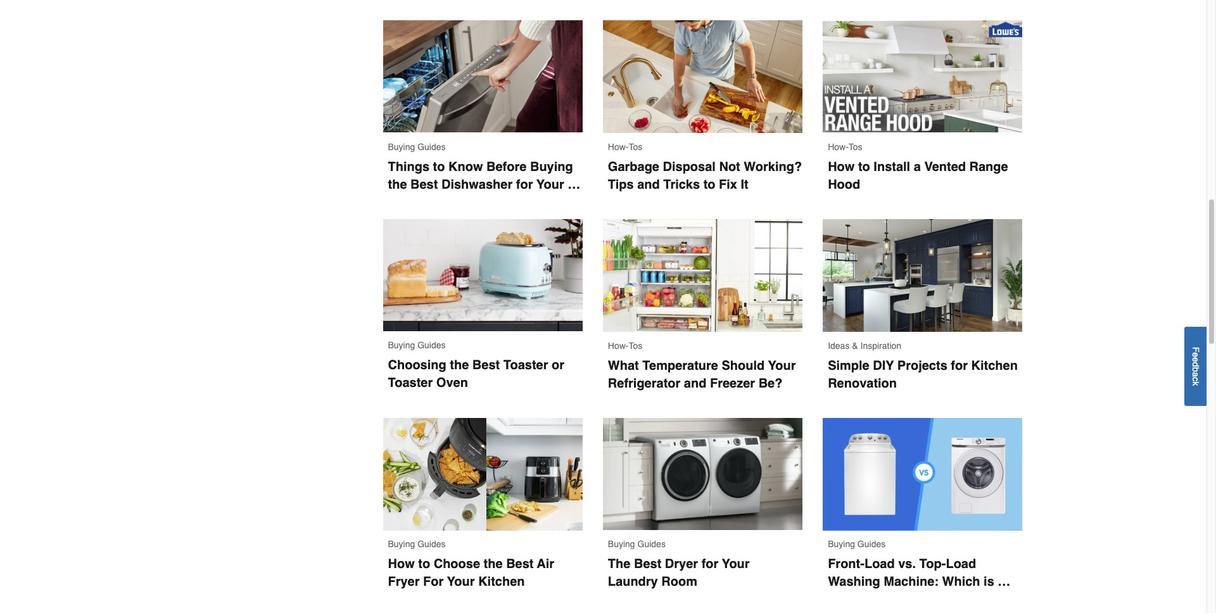 Task type: locate. For each thing, give the bounding box(es) containing it.
your inside things to know before buying the best dishwasher for your kitchen
[[537, 177, 564, 192]]

guides up things
[[418, 142, 446, 152]]

buying up fryer at the left bottom
[[388, 539, 415, 549]]

0 vertical spatial a
[[914, 160, 921, 174]]

install
[[874, 160, 911, 174]]

1 vertical spatial a
[[1191, 372, 1201, 377]]

the inside 'choosing the best toaster or toaster oven'
[[450, 358, 469, 373]]

1 horizontal spatial how
[[828, 160, 855, 174]]

buying guides
[[388, 142, 446, 152], [388, 341, 446, 351], [608, 539, 666, 549], [388, 539, 446, 549], [828, 539, 886, 549]]

the inside things to know before buying the best dishwasher for your kitchen
[[388, 177, 407, 192]]

front-load vs. top-load washing machine: which is best for me?
[[828, 557, 998, 607]]

load up which
[[946, 557, 977, 572]]

best inside the how to choose the best air fryer for your kitchen
[[506, 557, 534, 572]]

garbage disposal not working? tips and tricks to fix it
[[608, 160, 806, 192]]

for right projects
[[951, 358, 968, 373]]

buying guides for choosing
[[388, 341, 446, 351]]

a blue toaster with two slices of bread in it. image
[[383, 219, 583, 332]]

guides up choosing
[[418, 341, 446, 351]]

guides for how
[[418, 539, 446, 549]]

the down things
[[388, 177, 407, 192]]

renovation
[[828, 376, 897, 391]]

how up fryer at the left bottom
[[388, 557, 415, 572]]

buying
[[388, 142, 415, 152], [530, 160, 573, 174], [388, 341, 415, 351], [608, 539, 635, 549], [388, 539, 415, 549], [828, 539, 855, 549]]

how-
[[828, 142, 849, 152], [608, 142, 629, 152], [608, 341, 629, 351]]

1 horizontal spatial and
[[684, 376, 707, 391]]

choose
[[434, 557, 480, 572]]

e up d
[[1191, 352, 1201, 357]]

to up the hood
[[859, 160, 870, 174]]

the
[[608, 557, 631, 572]]

0 horizontal spatial toaster
[[388, 376, 433, 391]]

temperature
[[643, 358, 719, 373]]

and down temperature
[[684, 376, 707, 391]]

best inside the "the best dryer for your laundry room"
[[634, 557, 662, 572]]

fryer
[[388, 575, 420, 589]]

for inside simple diy projects for kitchen renovation
[[951, 358, 968, 373]]

1 horizontal spatial kitchen
[[478, 575, 525, 589]]

k
[[1191, 381, 1201, 386]]

for down before
[[516, 177, 533, 192]]

a man putting food in the kitchen garbage disposal with bowls of fruits and veggies nearby. image
[[603, 21, 803, 133]]

tricks
[[664, 177, 700, 192]]

how-tos for how
[[828, 142, 863, 152]]

guides for choosing
[[418, 341, 446, 351]]

and for refrigerator
[[684, 376, 707, 391]]

how
[[828, 160, 855, 174], [388, 557, 415, 572]]

2 vertical spatial the
[[484, 557, 503, 572]]

fix
[[719, 177, 738, 192]]

1 horizontal spatial the
[[450, 358, 469, 373]]

1 vertical spatial the
[[450, 358, 469, 373]]

how-tos up 'garbage'
[[608, 142, 643, 152]]

toaster
[[504, 358, 548, 373], [388, 376, 433, 391]]

guides for things
[[418, 142, 446, 152]]

tos for garbage
[[629, 142, 643, 152]]

to
[[433, 160, 445, 174], [859, 160, 870, 174], [704, 177, 716, 192], [418, 557, 430, 572]]

1 horizontal spatial load
[[946, 557, 977, 572]]

ideas
[[828, 341, 850, 351]]

ideas & inspiration
[[828, 341, 902, 351]]

refrigerator
[[608, 376, 681, 391]]

how- up 'garbage'
[[608, 142, 629, 152]]

and down 'garbage'
[[638, 177, 660, 192]]

air fryers kept on the counter with snacks prepped. image
[[383, 418, 583, 530]]

&
[[852, 341, 858, 351]]

how- for how to install a vented range hood
[[828, 142, 849, 152]]

load
[[865, 557, 895, 572], [946, 557, 977, 572]]

0 horizontal spatial a
[[914, 160, 921, 174]]

to left know
[[433, 160, 445, 174]]

buying guides for the
[[608, 539, 666, 549]]

for right dryer
[[702, 557, 719, 572]]

toaster down choosing
[[388, 376, 433, 391]]

2 horizontal spatial the
[[484, 557, 503, 572]]

1 vertical spatial how
[[388, 557, 415, 572]]

be?
[[759, 376, 783, 391]]

choosing
[[388, 358, 447, 373]]

2 e from the top
[[1191, 357, 1201, 362]]

f
[[1191, 347, 1201, 352]]

a up k
[[1191, 372, 1201, 377]]

the
[[388, 177, 407, 192], [450, 358, 469, 373], [484, 557, 503, 572]]

how-tos up the hood
[[828, 142, 863, 152]]

how- up the hood
[[828, 142, 849, 152]]

1 e from the top
[[1191, 352, 1201, 357]]

load left vs.
[[865, 557, 895, 572]]

buying up front-
[[828, 539, 855, 549]]

buying guides up choosing
[[388, 341, 446, 351]]

how- up the what
[[608, 341, 629, 351]]

to inside how to install a vented range hood
[[859, 160, 870, 174]]

tips
[[608, 177, 634, 192]]

1 vertical spatial and
[[684, 376, 707, 391]]

a inside how to install a vented range hood
[[914, 160, 921, 174]]

2 horizontal spatial kitchen
[[972, 358, 1018, 373]]

how for how to install a vented range hood
[[828, 160, 855, 174]]

1 vertical spatial toaster
[[388, 376, 433, 391]]

how- for what temperature should your refrigerator and freezer be?
[[608, 341, 629, 351]]

before
[[487, 160, 527, 174]]

for
[[423, 575, 444, 589]]

guides
[[418, 142, 446, 152], [418, 341, 446, 351], [638, 539, 666, 549], [418, 539, 446, 549], [858, 539, 886, 549]]

guides up dryer
[[638, 539, 666, 549]]

tos
[[849, 142, 863, 152], [629, 142, 643, 152], [629, 341, 643, 351]]

simple diy projects for kitchen renovation
[[828, 358, 1022, 391]]

not
[[719, 160, 741, 174]]

oven
[[436, 376, 468, 391]]

a video showing how to install a vented range hood. image
[[823, 21, 1023, 133]]

to for how to choose the best air fryer for your kitchen
[[418, 557, 430, 572]]

guides up front-
[[858, 539, 886, 549]]

how inside how to install a vented range hood
[[828, 160, 855, 174]]

toaster left or
[[504, 358, 548, 373]]

guides up choose
[[418, 539, 446, 549]]

0 vertical spatial and
[[638, 177, 660, 192]]

it
[[741, 177, 749, 192]]

how inside the how to choose the best air fryer for your kitchen
[[388, 557, 415, 572]]

the right choose
[[484, 557, 503, 572]]

tos for how
[[849, 142, 863, 152]]

for inside things to know before buying the best dishwasher for your kitchen
[[516, 177, 533, 192]]

buying right before
[[530, 160, 573, 174]]

buying guides up things
[[388, 142, 446, 152]]

your inside the how to choose the best air fryer for your kitchen
[[447, 575, 475, 589]]

0 horizontal spatial and
[[638, 177, 660, 192]]

to inside the how to choose the best air fryer for your kitchen
[[418, 557, 430, 572]]

0 horizontal spatial how
[[388, 557, 415, 572]]

e
[[1191, 352, 1201, 357], [1191, 357, 1201, 362]]

0 vertical spatial the
[[388, 177, 407, 192]]

0 horizontal spatial the
[[388, 177, 407, 192]]

buying up choosing
[[388, 341, 415, 351]]

buying guides for things
[[388, 142, 446, 152]]

your
[[537, 177, 564, 192], [768, 358, 796, 373], [722, 557, 750, 572], [447, 575, 475, 589]]

how- for garbage disposal not working? tips and tricks to fix it
[[608, 142, 629, 152]]

best
[[411, 177, 438, 192], [473, 358, 500, 373], [634, 557, 662, 572], [506, 557, 534, 572], [828, 593, 856, 607]]

for
[[516, 177, 533, 192], [951, 358, 968, 373], [702, 557, 719, 572], [859, 593, 876, 607]]

diy
[[873, 358, 894, 373]]

things
[[388, 160, 430, 174]]

the up oven at bottom
[[450, 358, 469, 373]]

kitchen
[[388, 195, 435, 210], [972, 358, 1018, 373], [478, 575, 525, 589]]

dishwasher
[[442, 177, 513, 192]]

0 vertical spatial kitchen
[[388, 195, 435, 210]]

a right install
[[914, 160, 921, 174]]

the inside the how to choose the best air fryer for your kitchen
[[484, 557, 503, 572]]

b
[[1191, 367, 1201, 372]]

buying guides up the
[[608, 539, 666, 549]]

vs.
[[899, 557, 916, 572]]

0 vertical spatial how
[[828, 160, 855, 174]]

tos up the what
[[629, 341, 643, 351]]

to for how to install a vented range hood
[[859, 160, 870, 174]]

kitchen inside the how to choose the best air fryer for your kitchen
[[478, 575, 525, 589]]

how-tos
[[828, 142, 863, 152], [608, 142, 643, 152], [608, 341, 643, 351]]

to inside things to know before buying the best dishwasher for your kitchen
[[433, 160, 445, 174]]

vented
[[925, 160, 966, 174]]

buying guides up front-
[[828, 539, 886, 549]]

top-
[[920, 557, 946, 572]]

and inside garbage disposal not working? tips and tricks to fix it
[[638, 177, 660, 192]]

garbage
[[608, 160, 660, 174]]

e up b
[[1191, 357, 1201, 362]]

a
[[914, 160, 921, 174], [1191, 372, 1201, 377]]

0 horizontal spatial kitchen
[[388, 195, 435, 210]]

simple
[[828, 358, 870, 373]]

buying up things
[[388, 142, 415, 152]]

buying up the
[[608, 539, 635, 549]]

and inside what temperature should your refrigerator and freezer be?
[[684, 376, 707, 391]]

2 vertical spatial kitchen
[[478, 575, 525, 589]]

to up for
[[418, 557, 430, 572]]

tos up 'garbage'
[[629, 142, 643, 152]]

washing
[[828, 575, 881, 589]]

buying guides up fryer at the left bottom
[[388, 539, 446, 549]]

0 vertical spatial toaster
[[504, 358, 548, 373]]

0 horizontal spatial load
[[865, 557, 895, 572]]

projects
[[898, 358, 948, 373]]

best inside things to know before buying the best dishwasher for your kitchen
[[411, 177, 438, 192]]

how-tos for what
[[608, 341, 643, 351]]

is
[[984, 575, 995, 589]]

how up the hood
[[828, 160, 855, 174]]

1 vertical spatial kitchen
[[972, 358, 1018, 373]]

for down washing
[[859, 593, 876, 607]]

c
[[1191, 377, 1201, 381]]

me?
[[880, 593, 905, 607]]

1 horizontal spatial a
[[1191, 372, 1201, 377]]

tos up the hood
[[849, 142, 863, 152]]

buying for front-load vs. top-load washing machine: which is best for me?
[[828, 539, 855, 549]]

guides for the
[[638, 539, 666, 549]]

what temperature should your refrigerator and freezer be?
[[608, 358, 800, 391]]

a woman setting the controls on a top-control stainless steel dishwasher. image
[[383, 21, 583, 133]]

and
[[638, 177, 660, 192], [684, 376, 707, 391]]

to left fix
[[704, 177, 716, 192]]

how-tos up the what
[[608, 341, 643, 351]]



Task type: vqa. For each thing, say whether or not it's contained in the screenshot.


Task type: describe. For each thing, give the bounding box(es) containing it.
a split image with a front-load washer on one side and a top-load washer on the other side. image
[[823, 418, 1023, 530]]

how to choose the best air fryer for your kitchen
[[388, 557, 558, 589]]

front-
[[828, 557, 865, 572]]

your inside the "the best dryer for your laundry room"
[[722, 557, 750, 572]]

freezer
[[710, 376, 755, 391]]

buying guides for how
[[388, 539, 446, 549]]

disposal
[[663, 160, 716, 174]]

to inside garbage disposal not working? tips and tricks to fix it
[[704, 177, 716, 192]]

what
[[608, 358, 639, 373]]

buying for choosing the best toaster or toaster oven
[[388, 341, 415, 351]]

f e e d b a c k button
[[1185, 327, 1207, 406]]

hood
[[828, 177, 861, 192]]

a kitchen with navy blue cabinets, two white waterfall islands and medium-tone brown wood floors. image
[[823, 219, 1023, 332]]

laundry
[[608, 575, 658, 589]]

things to know before buying the best dishwasher for your kitchen
[[388, 160, 577, 210]]

for inside front-load vs. top-load washing machine: which is best for me?
[[859, 593, 876, 607]]

your inside what temperature should your refrigerator and freezer be?
[[768, 358, 796, 373]]

tos for what
[[629, 341, 643, 351]]

to for things to know before buying the best dishwasher for your kitchen
[[433, 160, 445, 174]]

f e e d b a c k
[[1191, 347, 1201, 386]]

the best dryer for your laundry room
[[608, 557, 753, 589]]

for inside the "the best dryer for your laundry room"
[[702, 557, 719, 572]]

how-tos for garbage
[[608, 142, 643, 152]]

dryer
[[665, 557, 698, 572]]

1 horizontal spatial toaster
[[504, 358, 548, 373]]

an open and organized refrigerator in a white kitchen. image
[[603, 219, 803, 332]]

buying for the best dryer for your laundry room
[[608, 539, 635, 549]]

how for how to choose the best air fryer for your kitchen
[[388, 557, 415, 572]]

air
[[537, 557, 555, 572]]

a white washer and dryer in a laundry room with white cabinetry, walls and shelving. image
[[603, 418, 803, 530]]

working?
[[744, 160, 802, 174]]

a inside f e e d b a c k "button"
[[1191, 372, 1201, 377]]

guides for front-
[[858, 539, 886, 549]]

1 load from the left
[[865, 557, 895, 572]]

2 load from the left
[[946, 557, 977, 572]]

kitchen inside simple diy projects for kitchen renovation
[[972, 358, 1018, 373]]

choosing the best toaster or toaster oven
[[388, 358, 568, 391]]

know
[[449, 160, 483, 174]]

room
[[662, 575, 698, 589]]

buying for things to know before buying the best dishwasher for your kitchen
[[388, 142, 415, 152]]

best inside 'choosing the best toaster or toaster oven'
[[473, 358, 500, 373]]

and for tips
[[638, 177, 660, 192]]

machine:
[[884, 575, 939, 589]]

or
[[552, 358, 565, 373]]

range
[[970, 160, 1009, 174]]

d
[[1191, 362, 1201, 367]]

buying guides for front-
[[828, 539, 886, 549]]

which
[[943, 575, 981, 589]]

how to install a vented range hood
[[828, 160, 1012, 192]]

inspiration
[[861, 341, 902, 351]]

best inside front-load vs. top-load washing machine: which is best for me?
[[828, 593, 856, 607]]

buying inside things to know before buying the best dishwasher for your kitchen
[[530, 160, 573, 174]]

kitchen inside things to know before buying the best dishwasher for your kitchen
[[388, 195, 435, 210]]

buying for how to choose the best air fryer for your kitchen
[[388, 539, 415, 549]]

should
[[722, 358, 765, 373]]



